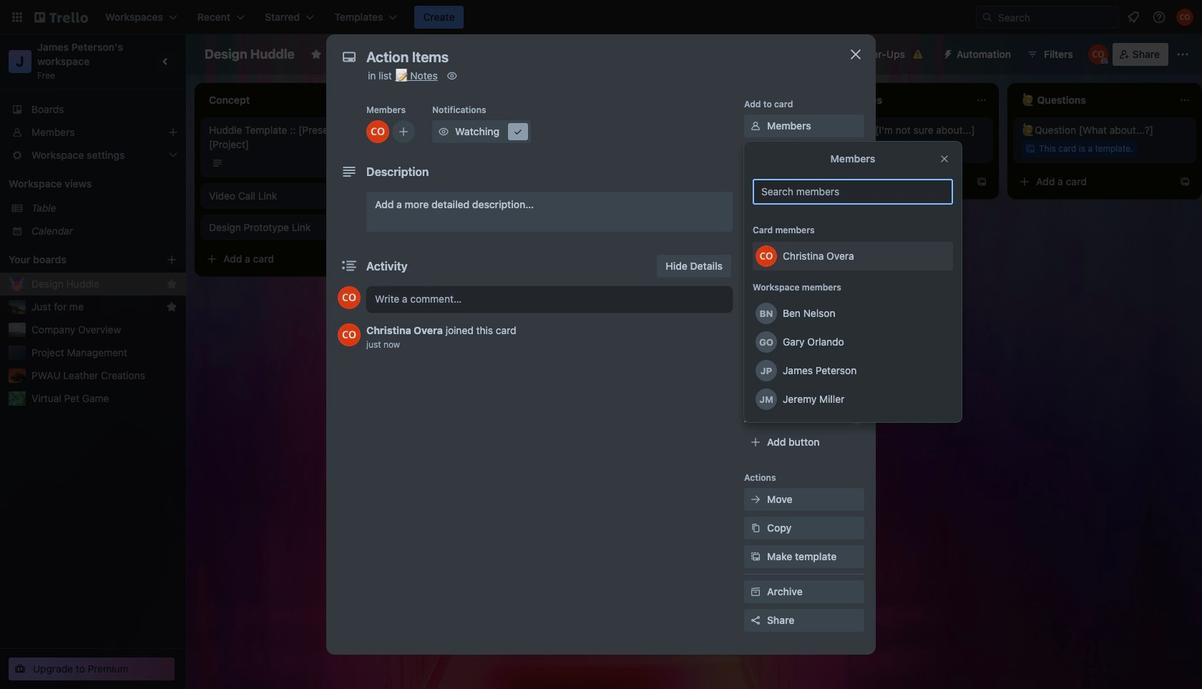 Task type: describe. For each thing, give the bounding box(es) containing it.
labels image
[[749, 148, 763, 162]]

primary element
[[0, 0, 1203, 34]]

add board image
[[166, 254, 178, 266]]

search image
[[982, 11, 994, 23]]

show menu image
[[1176, 47, 1191, 62]]

Search members text field
[[753, 179, 954, 205]]

close dialog image
[[848, 46, 865, 63]]

Search field
[[994, 7, 1119, 27]]

jeremy miller (jeremymiller198) image
[[756, 389, 778, 410]]

star or unstar board image
[[311, 49, 322, 60]]

Board name text field
[[198, 43, 302, 66]]

gary orlando (garyorlando) image
[[756, 332, 778, 353]]

your boards with 6 items element
[[9, 251, 145, 269]]



Task type: vqa. For each thing, say whether or not it's contained in the screenshot.
second Starred Icon from the top
yes



Task type: locate. For each thing, give the bounding box(es) containing it.
open information menu image
[[1153, 10, 1167, 24]]

1 vertical spatial starred icon image
[[166, 301, 178, 313]]

starred icon image
[[166, 279, 178, 290], [166, 301, 178, 313]]

Write a comment text field
[[367, 286, 733, 312]]

0 notifications image
[[1126, 9, 1143, 26]]

sm image
[[937, 43, 957, 63], [749, 119, 763, 133], [749, 521, 763, 536], [749, 585, 763, 599]]

ben nelson (bennelson96) image
[[756, 303, 778, 324]]

create from template… image
[[773, 176, 785, 188], [977, 176, 988, 188], [1180, 176, 1191, 188], [367, 253, 378, 265]]

christina overa (christinaovera) image
[[1177, 9, 1194, 26]]

sm image
[[445, 69, 459, 83], [437, 125, 451, 139], [511, 125, 526, 139], [749, 262, 763, 276], [749, 493, 763, 507], [749, 550, 763, 564]]

None text field
[[359, 44, 832, 70]]

christina overa (christinaovera) image
[[1089, 44, 1109, 64], [367, 120, 390, 143], [564, 229, 581, 246], [756, 246, 778, 267], [338, 286, 361, 309], [338, 324, 361, 347]]

2 starred icon image from the top
[[166, 301, 178, 313]]

1 starred icon image from the top
[[166, 279, 178, 290]]

0 vertical spatial starred icon image
[[166, 279, 178, 290]]

add members to card image
[[398, 125, 410, 139]]

james peterson (jamespeterson93) image
[[756, 360, 778, 382]]



